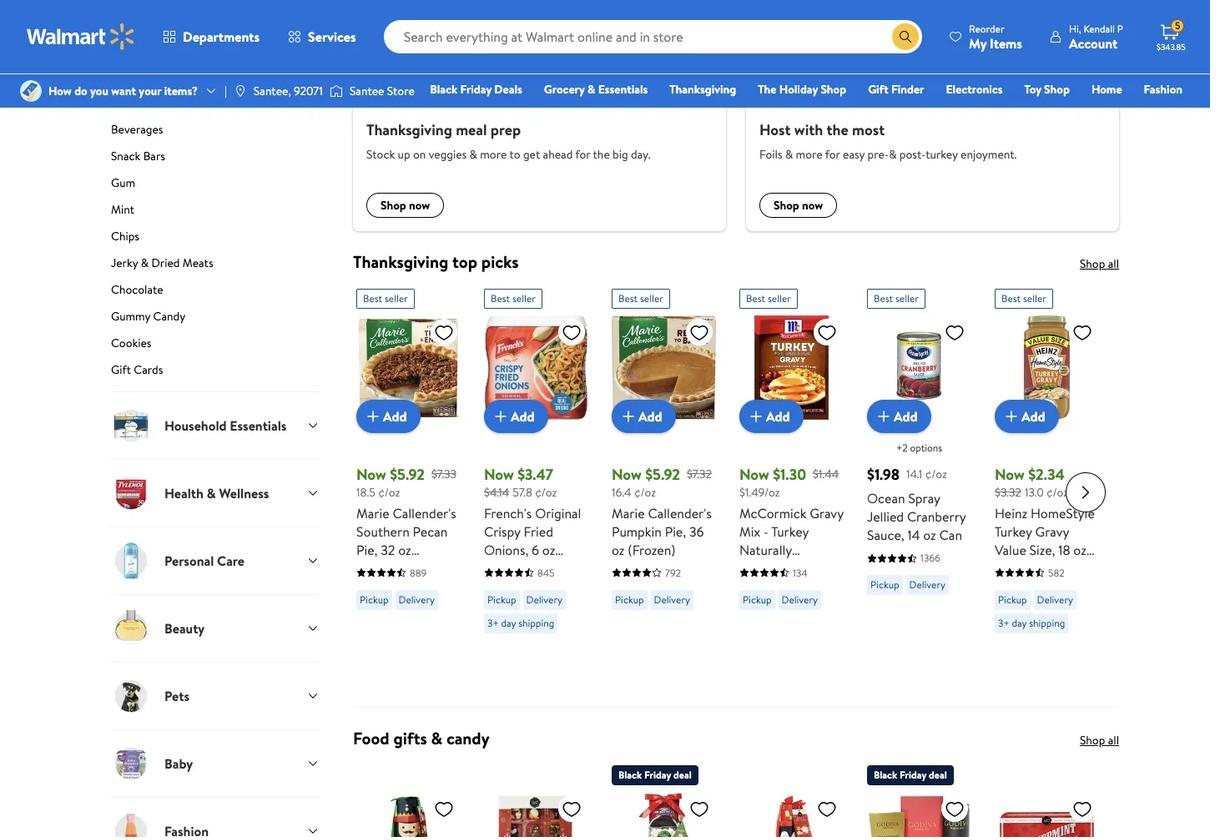 Task type: locate. For each thing, give the bounding box(es) containing it.
add
[[383, 407, 407, 426], [511, 407, 535, 426], [639, 407, 662, 426], [766, 407, 790, 426], [894, 407, 918, 426], [1022, 407, 1046, 426]]

pickup down salad
[[488, 592, 516, 607]]

1 horizontal spatial (frozen)
[[628, 541, 676, 559]]

best up mccormick gravy mix - turkey naturally flavored, 0.87 oz gravies image
[[746, 291, 766, 306]]

now inside thanksgiving meal prep list item
[[409, 197, 430, 214]]

1 best seller from the left
[[363, 291, 408, 306]]

thanksgiving left the
[[670, 81, 737, 98]]

seller up marie callender's pumpkin pie, 36 oz (frozen) image
[[640, 291, 664, 306]]

1 horizontal spatial for
[[825, 146, 840, 163]]

snack
[[111, 148, 140, 164]]

1 black friday deal from the left
[[619, 768, 692, 782]]

the left big
[[593, 146, 610, 163]]

0 horizontal spatial shop now
[[381, 197, 430, 214]]

black for godiva cocoa travel tumbler gift set image
[[874, 768, 898, 782]]

stock
[[366, 146, 395, 163]]

how do you want your items?
[[48, 83, 198, 99]]

1 add to cart image from the left
[[363, 407, 383, 427]]

2 shop all from the top
[[1080, 732, 1119, 748]]

1 shipping from the left
[[519, 616, 554, 630]]

2 best seller from the left
[[491, 291, 536, 306]]

turkey inside now $1.30 $1.44 $1.49/oz mccormick gravy mix - turkey naturally flavored, 0.87 oz gravies
[[772, 522, 809, 541]]

add to cart image up $4.14
[[491, 407, 511, 427]]

3+ down salad
[[488, 616, 499, 630]]

gravies
[[740, 577, 783, 596]]

marie down 16.4
[[612, 504, 645, 522]]

5 add from the left
[[894, 407, 918, 426]]

best up marie callender's pumpkin pie, 36 oz (frozen) image
[[619, 291, 638, 306]]

1 seller from the left
[[385, 291, 408, 306]]

1 horizontal spatial deal
[[929, 768, 947, 782]]

0 horizontal spatial for
[[576, 146, 591, 163]]

best seller up marie callender's pumpkin pie, 36 oz (frozen) image
[[619, 291, 664, 306]]

2 3+ from the left
[[998, 616, 1010, 630]]

add for now $5.92 $7.32 16.4 ¢/oz marie callender's pumpkin pie, 36 oz (frozen)
[[639, 407, 662, 426]]

1 more from the left
[[480, 146, 507, 163]]

¢/oz right 14.1
[[926, 466, 947, 482]]

0 horizontal spatial  image
[[20, 80, 42, 102]]

now for most
[[802, 197, 823, 214]]

1 add button from the left
[[356, 400, 420, 433]]

product group
[[356, 282, 461, 700], [484, 282, 589, 700], [612, 282, 716, 700], [740, 282, 844, 700], [867, 282, 972, 700], [995, 282, 1099, 700], [612, 759, 716, 837], [867, 759, 972, 837]]

2 black friday deal from the left
[[874, 768, 947, 782]]

french's
[[484, 504, 532, 522]]

6 best seller from the left
[[1002, 291, 1047, 306]]

134
[[793, 566, 808, 580]]

seller up mccormick gravy mix - turkey naturally flavored, 0.87 oz gravies image
[[768, 291, 791, 306]]

baby
[[164, 755, 193, 773]]

0 horizontal spatial pie,
[[356, 541, 378, 559]]

add to cart image up 16.4
[[619, 407, 639, 427]]

6 seller from the left
[[1023, 291, 1047, 306]]

2 day from the left
[[1012, 616, 1027, 630]]

3+ day shipping down 582
[[998, 616, 1065, 630]]

reorder my items
[[969, 21, 1023, 52]]

pickup down sauce,
[[871, 578, 900, 592]]

1 add from the left
[[383, 407, 407, 426]]

1 vertical spatial gift
[[111, 361, 131, 378]]

electronics
[[946, 81, 1003, 98]]

best seller down thanksgiving top picks
[[363, 291, 408, 306]]

2 shop all link from the top
[[1080, 732, 1119, 748]]

0 horizontal spatial black
[[430, 81, 458, 98]]

beauty button
[[111, 594, 320, 662]]

1 horizontal spatial add to cart image
[[1002, 407, 1022, 427]]

dried
[[152, 255, 180, 271]]

original
[[535, 504, 581, 522]]

heinz
[[995, 504, 1028, 522]]

2 marie from the left
[[612, 504, 645, 522]]

now up pumpkin
[[612, 464, 642, 485]]

oz inside $1.98 14.1 ¢/oz ocean spray jellied cranberry sauce, 14 oz can
[[924, 526, 936, 544]]

callender's down $7.33
[[393, 504, 456, 522]]

1 shop all link from the top
[[1080, 256, 1119, 272]]

shop down foils
[[774, 197, 800, 214]]

0 horizontal spatial shipping
[[519, 616, 554, 630]]

2 add from the left
[[511, 407, 535, 426]]

& right foils
[[786, 146, 793, 163]]

4 now from the left
[[740, 464, 770, 485]]

3 seller from the left
[[640, 291, 664, 306]]

¢/oz for marie callender's southern pecan pie, 32 oz (frozen)
[[378, 484, 400, 501]]

marie inside now $5.92 $7.32 16.4 ¢/oz marie callender's pumpkin pie, 36 oz (frozen)
[[612, 504, 645, 522]]

gum link
[[111, 174, 320, 198]]

2 shop now from the left
[[774, 197, 823, 214]]

1 deal from the left
[[674, 768, 692, 782]]

shop all for thanksgiving top picks
[[1080, 256, 1119, 272]]

1 horizontal spatial friday
[[645, 768, 671, 782]]

2 add to cart image from the left
[[491, 407, 511, 427]]

1 horizontal spatial day
[[1012, 616, 1027, 630]]

household essentials
[[164, 416, 287, 435]]

best seller for now $5.92 $7.32 16.4 ¢/oz marie callender's pumpkin pie, 36 oz (frozen)
[[619, 291, 664, 306]]

now down the on
[[409, 197, 430, 214]]

2 seller from the left
[[513, 291, 536, 306]]

more down with
[[796, 146, 823, 163]]

& inside thanksgiving meal prep stock up on veggies & more to get ahead for the big day.
[[470, 146, 477, 163]]

0 horizontal spatial gift
[[111, 361, 131, 378]]

3 add button from the left
[[612, 400, 676, 433]]

pie, inside now $5.92 $7.32 16.4 ¢/oz marie callender's pumpkin pie, 36 oz (frozen)
[[665, 522, 686, 541]]

0 vertical spatial all
[[1108, 256, 1119, 272]]

¢/oz right 16.4
[[634, 484, 656, 501]]

heinz homestyle turkey gravy value size, 18 oz jar image
[[995, 316, 1099, 420]]

0 horizontal spatial now
[[409, 197, 430, 214]]

add to favorites list, ocean spray jellied cranberry sauce, 14 oz can image
[[945, 322, 965, 343]]

pickup for now $1.30 $1.44 $1.49/oz mccormick gravy mix - turkey naturally flavored, 0.87 oz gravies
[[743, 592, 772, 607]]

2 turkey from the left
[[995, 522, 1032, 541]]

0 horizontal spatial turkey
[[772, 522, 809, 541]]

1 horizontal spatial the
[[827, 119, 849, 140]]

1 marie from the left
[[356, 504, 390, 522]]

1 for from the left
[[576, 146, 591, 163]]

1 horizontal spatial $5.92
[[645, 464, 680, 485]]

gravy
[[810, 504, 844, 522], [1036, 522, 1070, 541]]

seller for now $3.47 $4.14 57.8 ¢/oz french's original crispy fried onions, 6 oz salad toppings
[[513, 291, 536, 306]]

chocolate
[[111, 281, 163, 298]]

marie
[[356, 504, 390, 522], [612, 504, 645, 522]]

add to favorites list, ghirardelli hot chocolate travel mug gift set image
[[690, 799, 710, 819]]

black up godiva cocoa travel tumbler gift set image
[[874, 768, 898, 782]]

salad
[[484, 559, 514, 577]]

foils
[[760, 146, 783, 163]]

deal up the add to favorites list, ghirardelli hot chocolate travel mug gift set image
[[674, 768, 692, 782]]

health & wellness
[[164, 484, 269, 502]]

now inside now $1.30 $1.44 $1.49/oz mccormick gravy mix - turkey naturally flavored, 0.87 oz gravies
[[740, 464, 770, 485]]

shop all up add to favorites list, sam's choice holiday peppermint bark, 10 oz tin, white & dark chocolate mint candy bark image at the bottom
[[1080, 732, 1119, 748]]

5 now from the left
[[995, 464, 1025, 485]]

¢/oz inside now $3.47 $4.14 57.8 ¢/oz french's original crispy fried onions, 6 oz salad toppings
[[535, 484, 557, 501]]

wellness
[[219, 484, 269, 502]]

2 more from the left
[[796, 146, 823, 163]]

essentials right household
[[230, 416, 287, 435]]

|
[[225, 83, 227, 99]]

1 $5.92 from the left
[[390, 464, 425, 485]]

3 now from the left
[[612, 464, 642, 485]]

best seller up mccormick gravy mix - turkey naturally flavored, 0.87 oz gravies image
[[746, 291, 791, 306]]

delivery for now $3.47 $4.14 57.8 ¢/oz french's original crispy fried onions, 6 oz salad toppings
[[526, 592, 563, 607]]

deal for the add to favorites list, ghirardelli hot chocolate travel mug gift set image
[[674, 768, 692, 782]]

& left go
[[196, 25, 205, 43]]

electronics link
[[939, 80, 1011, 99]]

0 vertical spatial essentials
[[598, 81, 648, 98]]

the
[[758, 81, 777, 98]]

0 vertical spatial gift
[[868, 81, 889, 98]]

2 add to cart image from the left
[[1002, 407, 1022, 427]]

$5.92 inside now $5.92 $7.32 16.4 ¢/oz marie callender's pumpkin pie, 36 oz (frozen)
[[645, 464, 680, 485]]

marie for pumpkin
[[612, 504, 645, 522]]

best seller for now $3.47 $4.14 57.8 ¢/oz french's original crispy fried onions, 6 oz salad toppings
[[491, 291, 536, 306]]

add to cart image up $3.32
[[1002, 407, 1022, 427]]

marie inside now $5.92 $7.33 18.5 ¢/oz marie callender's southern pecan pie, 32 oz (frozen)
[[356, 504, 390, 522]]

best seller down picks
[[491, 291, 536, 306]]

 image for santee, 92071
[[234, 84, 247, 98]]

oz right 32
[[398, 541, 411, 559]]

3 best seller from the left
[[619, 291, 664, 306]]

delivery down "845"
[[526, 592, 563, 607]]

essentials inside dropdown button
[[230, 416, 287, 435]]

now
[[356, 464, 386, 485], [484, 464, 514, 485], [612, 464, 642, 485], [740, 464, 770, 485], [995, 464, 1025, 485]]

oz inside now $1.30 $1.44 $1.49/oz mccormick gravy mix - turkey naturally flavored, 0.87 oz gravies
[[823, 559, 836, 577]]

add to favorites list, marie callender's pumpkin pie, 36 oz (frozen) image
[[690, 322, 710, 343]]

host with the most foils & more for easy pre-& post-turkey enjoyment.
[[760, 119, 1017, 163]]

1 vertical spatial the
[[593, 146, 610, 163]]

shop
[[821, 81, 847, 98], [1044, 81, 1070, 98], [381, 197, 406, 214], [774, 197, 800, 214], [1080, 256, 1106, 272], [1080, 732, 1106, 748]]

 image
[[330, 83, 343, 99]]

now left 13.0 on the bottom
[[995, 464, 1025, 485]]

$5.92 for southern
[[390, 464, 425, 485]]

Search search field
[[384, 20, 923, 53]]

now down with
[[802, 197, 823, 214]]

thanksgiving left top at the top of page
[[353, 251, 449, 273]]

essentials right grocery
[[598, 81, 648, 98]]

1 horizontal spatial gravy
[[1036, 522, 1070, 541]]

pie, left 36
[[665, 522, 686, 541]]

add to favorites list, marie callender's southern pecan pie, 32 oz (frozen) image
[[434, 322, 454, 343]]

best seller
[[363, 291, 408, 306], [491, 291, 536, 306], [619, 291, 664, 306], [746, 291, 791, 306], [874, 291, 919, 306], [1002, 291, 1047, 306]]

items
[[990, 34, 1023, 52]]

$3.32
[[995, 484, 1022, 501]]

more inside host with the most foils & more for easy pre-& post-turkey enjoyment.
[[796, 146, 823, 163]]

1 horizontal spatial  image
[[234, 84, 247, 98]]

pickup down 32
[[360, 592, 389, 607]]

seller down picks
[[513, 291, 536, 306]]

shop now inside host with the most list item
[[774, 197, 823, 214]]

you
[[90, 83, 108, 99]]

toy shop link
[[1017, 80, 1078, 99]]

4 best seller from the left
[[746, 291, 791, 306]]

for left the easy
[[825, 146, 840, 163]]

shipping
[[519, 616, 554, 630], [1029, 616, 1065, 630]]

0 horizontal spatial black friday deal
[[619, 768, 692, 782]]

turkey up "jar"
[[995, 522, 1032, 541]]

day down salad
[[501, 616, 516, 630]]

0 horizontal spatial the
[[593, 146, 610, 163]]

callender's
[[393, 504, 456, 522], [648, 504, 712, 522]]

add to cart image up 18.5
[[363, 407, 383, 427]]

4 add from the left
[[766, 407, 790, 426]]

seller for now $5.92 $7.32 16.4 ¢/oz marie callender's pumpkin pie, 36 oz (frozen)
[[640, 291, 664, 306]]

now left $3.47
[[484, 464, 514, 485]]

0 horizontal spatial $5.92
[[390, 464, 425, 485]]

pickup down pumpkin
[[615, 592, 644, 607]]

4 add button from the left
[[740, 400, 804, 433]]

1 all from the top
[[1108, 256, 1119, 272]]

oz right 0.87
[[823, 559, 836, 577]]

2 horizontal spatial black
[[874, 768, 898, 782]]

582
[[1049, 566, 1065, 580]]

best seller up ocean spray jellied cranberry sauce, 14 oz can image
[[874, 291, 919, 306]]

1 horizontal spatial 3+ day shipping
[[998, 616, 1065, 630]]

0 vertical spatial shop all
[[1080, 256, 1119, 272]]

6 add from the left
[[1022, 407, 1046, 426]]

 image right the |
[[234, 84, 247, 98]]

deal for add to favorites list, godiva cocoa travel tumbler gift set icon
[[929, 768, 947, 782]]

walmart image
[[27, 23, 135, 50]]

salads link
[[111, 94, 320, 118]]

now for now $3.47 $4.14 57.8 ¢/oz french's original crispy fried onions, 6 oz salad toppings
[[484, 464, 514, 485]]

0.87
[[796, 559, 820, 577]]

now for now $5.92 $7.33 18.5 ¢/oz marie callender's southern pecan pie, 32 oz (frozen)
[[356, 464, 386, 485]]

delivery down the 889
[[399, 592, 435, 607]]

thanksgiving inside thanksgiving meal prep stock up on veggies & more to get ahead for the big day.
[[366, 119, 452, 140]]

shop inside thanksgiving meal prep list item
[[381, 197, 406, 214]]

product group containing now $1.30
[[740, 282, 844, 700]]

add button up $2.34
[[995, 400, 1059, 433]]

ghirardelli hot chocolate travel mug gift set image
[[612, 792, 716, 837]]

add button for now $5.92 $7.33 18.5 ¢/oz marie callender's southern pecan pie, 32 oz (frozen)
[[356, 400, 420, 433]]

now for now $2.34 $3.32 13.0 ¢/oz heinz homestyle turkey gravy value size, 18 oz jar
[[995, 464, 1025, 485]]

1 horizontal spatial shop now
[[774, 197, 823, 214]]

callender's inside now $5.92 $7.33 18.5 ¢/oz marie callender's southern pecan pie, 32 oz (frozen)
[[393, 504, 456, 522]]

0 horizontal spatial callender's
[[393, 504, 456, 522]]

1 horizontal spatial essentials
[[598, 81, 648, 98]]

bars
[[143, 148, 165, 164]]

$5.92
[[390, 464, 425, 485], [645, 464, 680, 485]]

the holiday shop link
[[751, 80, 854, 99]]

marie for southern
[[356, 504, 390, 522]]

oz down 16.4
[[612, 541, 625, 559]]

now inside now $5.92 $7.32 16.4 ¢/oz marie callender's pumpkin pie, 36 oz (frozen)
[[612, 464, 642, 485]]

more inside thanksgiving meal prep stock up on veggies & more to get ahead for the big day.
[[480, 146, 507, 163]]

turkey
[[772, 522, 809, 541], [995, 522, 1032, 541]]

friday up godiva cocoa travel tumbler gift set image
[[900, 768, 927, 782]]

my
[[969, 34, 987, 52]]

one debit
[[1055, 104, 1111, 121]]

toppings
[[517, 559, 568, 577]]

¢/oz up the homestyle at the bottom right
[[1047, 484, 1069, 501]]

1 shop now from the left
[[381, 197, 430, 214]]

food gifts & candy
[[353, 727, 490, 749]]

jerky & dried meats
[[111, 255, 213, 271]]

16.4
[[612, 484, 632, 501]]

pickup for now $5.92 $7.32 16.4 ¢/oz marie callender's pumpkin pie, 36 oz (frozen)
[[615, 592, 644, 607]]

2 for from the left
[[825, 146, 840, 163]]

shipping down 582
[[1029, 616, 1065, 630]]

1 vertical spatial shop all
[[1080, 732, 1119, 748]]

1 horizontal spatial pie,
[[665, 522, 686, 541]]

now left the "$1.30"
[[740, 464, 770, 485]]

14
[[908, 526, 920, 544]]

now inside now $5.92 $7.33 18.5 ¢/oz marie callender's southern pecan pie, 32 oz (frozen)
[[356, 464, 386, 485]]

1 horizontal spatial black friday deal
[[874, 768, 947, 782]]

black up ghirardelli hot chocolate travel mug gift set "image" on the right
[[619, 768, 642, 782]]

shop now down foils
[[774, 197, 823, 214]]

¢/oz right 18.5
[[378, 484, 400, 501]]

0 vertical spatial shop all link
[[1080, 256, 1119, 272]]

now inside now $2.34 $3.32 13.0 ¢/oz heinz homestyle turkey gravy value size, 18 oz jar
[[995, 464, 1025, 485]]

shop up add to favorites list, heinz homestyle turkey gravy value size, 18 oz jar icon
[[1080, 256, 1106, 272]]

best down picks
[[491, 291, 510, 306]]

36
[[689, 522, 704, 541]]

1 turkey from the left
[[772, 522, 809, 541]]

list
[[343, 0, 1130, 231]]

add to favorites list, sam's choice holiday penguin gift tower image
[[817, 799, 837, 819]]

veggies
[[429, 146, 467, 163]]

0 horizontal spatial (frozen)
[[356, 559, 404, 577]]

3 best from the left
[[619, 291, 638, 306]]

now inside host with the most list item
[[802, 197, 823, 214]]

pie, left 32
[[356, 541, 378, 559]]

0 horizontal spatial add to cart image
[[619, 407, 639, 427]]

chips
[[111, 228, 139, 245]]

turkey right the "-"
[[772, 522, 809, 541]]

+2
[[897, 441, 908, 455]]

friday up ghirardelli hot chocolate travel mug gift set "image" on the right
[[645, 768, 671, 782]]

shop inside host with the most list item
[[774, 197, 800, 214]]

french's original crispy fried onions, 6 oz salad toppings image
[[484, 316, 589, 420]]

black friday deal up ghirardelli hot chocolate travel mug gift set "image" on the right
[[619, 768, 692, 782]]

2 now from the left
[[802, 197, 823, 214]]

& left post-
[[889, 146, 897, 163]]

shop down up
[[381, 197, 406, 214]]

store
[[387, 83, 415, 99]]

black friday deal up godiva cocoa travel tumbler gift set image
[[874, 768, 947, 782]]

1 horizontal spatial shipping
[[1029, 616, 1065, 630]]

1 horizontal spatial marie
[[612, 504, 645, 522]]

1 horizontal spatial turkey
[[995, 522, 1032, 541]]

0 horizontal spatial deal
[[674, 768, 692, 782]]

more left to on the left of page
[[480, 146, 507, 163]]

godiva cocoa travel tumbler gift set image
[[867, 792, 972, 837]]

6 best from the left
[[1002, 291, 1021, 306]]

1 horizontal spatial now
[[802, 197, 823, 214]]

for inside thanksgiving meal prep stock up on veggies & more to get ahead for the big day.
[[576, 146, 591, 163]]

2 callender's from the left
[[648, 504, 712, 522]]

3 add from the left
[[639, 407, 662, 426]]

now inside now $3.47 $4.14 57.8 ¢/oz french's original crispy fried onions, 6 oz salad toppings
[[484, 464, 514, 485]]

for inside host with the most foils & more for easy pre-& post-turkey enjoyment.
[[825, 146, 840, 163]]

add to cart image for delivery
[[619, 407, 639, 427]]

4 seller from the left
[[768, 291, 791, 306]]

shop right toy
[[1044, 81, 1070, 98]]

13.0
[[1025, 484, 1044, 501]]

gravy up 582
[[1036, 522, 1070, 541]]

value
[[995, 541, 1027, 559]]

6
[[532, 541, 539, 559]]

(frozen) up 792
[[628, 541, 676, 559]]

2 best from the left
[[491, 291, 510, 306]]

2 vertical spatial thanksgiving
[[353, 251, 449, 273]]

1 vertical spatial essentials
[[230, 416, 287, 435]]

gift for gift finder
[[868, 81, 889, 98]]

delivery down 792
[[654, 592, 690, 607]]

$1.49/oz
[[740, 484, 780, 501]]

(frozen) inside now $5.92 $7.33 18.5 ¢/oz marie callender's southern pecan pie, 32 oz (frozen)
[[356, 559, 404, 577]]

1 vertical spatial thanksgiving
[[366, 119, 452, 140]]

0 horizontal spatial essentials
[[230, 416, 287, 435]]

2 add button from the left
[[484, 400, 548, 433]]

seller for now $1.30 $1.44 $1.49/oz mccormick gravy mix - turkey naturally flavored, 0.87 oz gravies
[[768, 291, 791, 306]]

add to cart image up the $1.49/oz
[[746, 407, 766, 427]]

 image for how do you want your items?
[[20, 80, 42, 102]]

gift for gift cards
[[111, 361, 131, 378]]

2 shipping from the left
[[1029, 616, 1065, 630]]

gift finder link
[[861, 80, 932, 99]]

marie callender's southern pecan pie, 32 oz (frozen) image
[[356, 316, 461, 420]]

seller
[[385, 291, 408, 306], [513, 291, 536, 306], [640, 291, 664, 306], [768, 291, 791, 306], [896, 291, 919, 306], [1023, 291, 1047, 306]]

shop now inside thanksgiving meal prep list item
[[381, 197, 430, 214]]

pets button
[[111, 662, 320, 730]]

delivery down 134
[[782, 592, 818, 607]]

$5.92 inside now $5.92 $7.33 18.5 ¢/oz marie callender's southern pecan pie, 32 oz (frozen)
[[390, 464, 425, 485]]

product group containing $1.98
[[867, 282, 972, 700]]

shop all link up add to favorites list, sam's choice holiday peppermint bark, 10 oz tin, white & dark chocolate mint candy bark image at the bottom
[[1080, 732, 1119, 748]]

list containing thanksgiving meal prep
[[343, 0, 1130, 231]]

1 horizontal spatial callender's
[[648, 504, 712, 522]]

1 3+ from the left
[[488, 616, 499, 630]]

best up ocean spray jellied cranberry sauce, 14 oz can image
[[874, 291, 893, 306]]

3 add to cart image from the left
[[746, 407, 766, 427]]

marie down 18.5
[[356, 504, 390, 522]]

1 now from the left
[[356, 464, 386, 485]]

1 add to cart image from the left
[[619, 407, 639, 427]]

0 vertical spatial thanksgiving
[[670, 81, 737, 98]]

0 horizontal spatial more
[[480, 146, 507, 163]]

best seller for now $1.30 $1.44 $1.49/oz mccormick gravy mix - turkey naturally flavored, 0.87 oz gravies
[[746, 291, 791, 306]]

black for ghirardelli hot chocolate travel mug gift set "image" on the right
[[619, 768, 642, 782]]

2 horizontal spatial friday
[[900, 768, 927, 782]]

shop all link
[[1080, 256, 1119, 272], [1080, 732, 1119, 748]]

0 horizontal spatial gravy
[[810, 504, 844, 522]]

gift left cards on the left
[[111, 361, 131, 378]]

1 now from the left
[[409, 197, 430, 214]]

1 vertical spatial all
[[1108, 732, 1119, 748]]

for right ahead in the left of the page
[[576, 146, 591, 163]]

add to cart image
[[619, 407, 639, 427], [1002, 407, 1022, 427]]

0 horizontal spatial day
[[501, 616, 516, 630]]

add to cart image
[[363, 407, 383, 427], [491, 407, 511, 427], [746, 407, 766, 427], [874, 407, 894, 427]]

thanksgiving for thanksgiving meal prep stock up on veggies & more to get ahead for the big day.
[[366, 119, 452, 140]]

shipping down "845"
[[519, 616, 554, 630]]

day down "jar"
[[1012, 616, 1027, 630]]

oz inside now $3.47 $4.14 57.8 ¢/oz french's original crispy fried onions, 6 oz salad toppings
[[543, 541, 555, 559]]

now $1.30 $1.44 $1.49/oz mccormick gravy mix - turkey naturally flavored, 0.87 oz gravies
[[740, 464, 844, 596]]

now up southern
[[356, 464, 386, 485]]

0 vertical spatial the
[[827, 119, 849, 140]]

4 best from the left
[[746, 291, 766, 306]]

best down thanksgiving top picks
[[363, 291, 382, 306]]

2 deal from the left
[[929, 768, 947, 782]]

 image left how
[[20, 80, 42, 102]]

$5.92 for pumpkin
[[645, 464, 680, 485]]

2 $5.92 from the left
[[645, 464, 680, 485]]

pickup for now $3.47 $4.14 57.8 ¢/oz french's original crispy fried onions, 6 oz salad toppings
[[488, 592, 516, 607]]

4 add to cart image from the left
[[874, 407, 894, 427]]

0 horizontal spatial 3+
[[488, 616, 499, 630]]

shop all link for thanksgiving top picks
[[1080, 256, 1119, 272]]

callender's inside now $5.92 $7.32 16.4 ¢/oz marie callender's pumpkin pie, 36 oz (frozen)
[[648, 504, 712, 522]]

32
[[381, 541, 395, 559]]

¢/oz inside now $5.92 $7.32 16.4 ¢/oz marie callender's pumpkin pie, 36 oz (frozen)
[[634, 484, 656, 501]]

gummy candy link
[[111, 308, 320, 331]]

black friday deals link
[[423, 80, 530, 99]]

1 callender's from the left
[[393, 504, 456, 522]]

add button for now $3.47 $4.14 57.8 ¢/oz french's original crispy fried onions, 6 oz salad toppings
[[484, 400, 548, 433]]

1 horizontal spatial more
[[796, 146, 823, 163]]

1 horizontal spatial black
[[619, 768, 642, 782]]

departments
[[183, 28, 260, 46]]

0 horizontal spatial marie
[[356, 504, 390, 522]]

 image
[[20, 80, 42, 102], [234, 84, 247, 98]]

& inside dropdown button
[[207, 484, 216, 502]]

deal up add to favorites list, godiva cocoa travel tumbler gift set icon
[[929, 768, 947, 782]]

$1.98 14.1 ¢/oz ocean spray jellied cranberry sauce, 14 oz can
[[867, 464, 966, 544]]

¢/oz right 57.8
[[535, 484, 557, 501]]

seller up ocean spray jellied cranberry sauce, 14 oz can image
[[896, 291, 919, 306]]

2 all from the top
[[1108, 732, 1119, 748]]

the
[[827, 119, 849, 140], [593, 146, 610, 163]]

$5.92 left $7.32
[[645, 464, 680, 485]]

oz right the '18'
[[1074, 541, 1087, 559]]

search icon image
[[899, 30, 913, 43]]

2 now from the left
[[484, 464, 514, 485]]

all
[[1108, 256, 1119, 272], [1108, 732, 1119, 748]]

best seller up heinz homestyle turkey gravy value size, 18 oz jar image
[[1002, 291, 1047, 306]]

turkey inside now $2.34 $3.32 13.0 ¢/oz heinz homestyle turkey gravy value size, 18 oz jar
[[995, 522, 1032, 541]]

0 horizontal spatial 3+ day shipping
[[488, 616, 554, 630]]

pets
[[164, 687, 189, 705]]

add to favorites list, heinz homestyle turkey gravy value size, 18 oz jar image
[[1073, 322, 1093, 343]]

1 horizontal spatial 3+
[[998, 616, 1010, 630]]

next slide for product carousel list image
[[1066, 473, 1106, 513]]

oz right 14
[[924, 526, 936, 544]]

0 horizontal spatial friday
[[460, 81, 492, 98]]

¢/oz inside now $5.92 $7.33 18.5 ¢/oz marie callender's southern pecan pie, 32 oz (frozen)
[[378, 484, 400, 501]]

1 horizontal spatial gift
[[868, 81, 889, 98]]

$5.92 left $7.33
[[390, 464, 425, 485]]

5 best seller from the left
[[874, 291, 919, 306]]

1 vertical spatial shop all link
[[1080, 732, 1119, 748]]

1 shop all from the top
[[1080, 256, 1119, 272]]

thanksgiving up up
[[366, 119, 452, 140]]

now for now $5.92 $7.32 16.4 ¢/oz marie callender's pumpkin pie, 36 oz (frozen)
[[612, 464, 642, 485]]

1 best from the left
[[363, 291, 382, 306]]

pickup down flavored,
[[743, 592, 772, 607]]

the inside thanksgiving meal prep stock up on veggies & more to get ahead for the big day.
[[593, 146, 610, 163]]



Task type: describe. For each thing, give the bounding box(es) containing it.
5 $343.85
[[1157, 19, 1186, 53]]

845
[[538, 566, 555, 580]]

-
[[764, 522, 769, 541]]

walmart+ link
[[1126, 104, 1190, 122]]

ahead
[[543, 146, 573, 163]]

& right jerky
[[141, 255, 149, 271]]

best for now $5.92 $7.32 16.4 ¢/oz marie callender's pumpkin pie, 36 oz (frozen)
[[619, 291, 638, 306]]

black friday deal for the add to favorites list, ghirardelli hot chocolate travel mug gift set image
[[619, 768, 692, 782]]

onions,
[[484, 541, 529, 559]]

callender's for pecan
[[393, 504, 456, 522]]

gravy inside now $2.34 $3.32 13.0 ¢/oz heinz homestyle turkey gravy value size, 18 oz jar
[[1036, 522, 1070, 541]]

grocery
[[544, 81, 585, 98]]

5 add button from the left
[[867, 400, 931, 433]]

one debit link
[[1047, 104, 1119, 122]]

thanksgiving for thanksgiving top picks
[[353, 251, 449, 273]]

sandwiches
[[111, 68, 169, 84]]

naturally
[[740, 541, 792, 559]]

departments button
[[149, 17, 274, 57]]

day.
[[631, 146, 651, 163]]

go
[[208, 25, 225, 43]]

gift cards
[[111, 361, 163, 378]]

now $2.34 $3.32 13.0 ¢/oz heinz homestyle turkey gravy value size, 18 oz jar
[[995, 464, 1095, 577]]

ocean spray jellied cranberry sauce, 14 oz can image
[[867, 316, 972, 420]]

& inside dropdown button
[[196, 25, 205, 43]]

deals
[[495, 81, 522, 98]]

mint link
[[111, 201, 320, 225]]

all for food gifts & candy
[[1108, 732, 1119, 748]]

¢/oz for marie callender's pumpkin pie, 36 oz (frozen)
[[634, 484, 656, 501]]

walmart+
[[1133, 104, 1183, 121]]

product group containing now $3.47
[[484, 282, 589, 700]]

beverages link
[[111, 121, 320, 144]]

18
[[1059, 541, 1071, 559]]

5 best from the left
[[874, 291, 893, 306]]

care
[[217, 552, 245, 570]]

turkey
[[926, 146, 958, 163]]

friday for godiva cocoa travel tumbler gift set image
[[900, 768, 927, 782]]

candy
[[153, 308, 186, 325]]

add to favorites list, sam's choice holiday belgian truffles, 5.3 oz, 12 count image
[[562, 799, 582, 819]]

health & wellness button
[[111, 459, 320, 527]]

black friday deal for add to favorites list, godiva cocoa travel tumbler gift set icon
[[874, 768, 947, 782]]

best seller for now $5.92 $7.33 18.5 ¢/oz marie callender's southern pecan pie, 32 oz (frozen)
[[363, 291, 408, 306]]

mint
[[111, 201, 134, 218]]

2 3+ day shipping from the left
[[998, 616, 1065, 630]]

toy shop
[[1025, 81, 1070, 98]]

product group containing now $2.34
[[995, 282, 1099, 700]]

shop now for stock
[[381, 197, 430, 214]]

most
[[852, 119, 885, 140]]

add to favorites list, french's original crispy fried onions, 6 oz salad toppings image
[[562, 322, 582, 343]]

$1.44
[[813, 466, 839, 482]]

friday for ghirardelli hot chocolate travel mug gift set "image" on the right
[[645, 768, 671, 782]]

¢/oz inside now $2.34 $3.32 13.0 ¢/oz heinz homestyle turkey gravy value size, 18 oz jar
[[1047, 484, 1069, 501]]

cookies link
[[111, 335, 320, 358]]

add for now $3.47 $4.14 57.8 ¢/oz french's original crispy fried onions, 6 oz salad toppings
[[511, 407, 535, 426]]

grocery & essentials link
[[537, 80, 656, 99]]

oz inside now $2.34 $3.32 13.0 ¢/oz heinz homestyle turkey gravy value size, 18 oz jar
[[1074, 541, 1087, 559]]

pecan
[[413, 522, 448, 541]]

pumpkin
[[612, 522, 662, 541]]

now for now $1.30 $1.44 $1.49/oz mccormick gravy mix - turkey naturally flavored, 0.87 oz gravies
[[740, 464, 770, 485]]

$4.14
[[484, 484, 509, 501]]

sam's choice nutcracker cookie & hot chocolate gift tower image
[[356, 792, 461, 837]]

$2.34
[[1029, 464, 1065, 485]]

toy
[[1025, 81, 1042, 98]]

up
[[398, 146, 410, 163]]

grocery & essentials
[[544, 81, 648, 98]]

your
[[139, 83, 161, 99]]

the inside host with the most foils & more for easy pre-& post-turkey enjoyment.
[[827, 119, 849, 140]]

fashion
[[1144, 81, 1183, 98]]

marie callender's pumpkin pie, 36 oz (frozen) image
[[612, 316, 716, 420]]

5
[[1175, 19, 1181, 33]]

thanksgiving meal prep list item
[[343, 0, 736, 231]]

sam's choice holiday penguin gift tower image
[[740, 792, 844, 837]]

fashion link
[[1137, 80, 1190, 99]]

cranberry
[[907, 508, 966, 526]]

top
[[453, 251, 478, 273]]

snack bars link
[[111, 148, 320, 171]]

shop up add to favorites list, sam's choice holiday peppermint bark, 10 oz tin, white & dark chocolate mint candy bark image at the bottom
[[1080, 732, 1106, 748]]

add for now $1.30 $1.44 $1.49/oz mccormick gravy mix - turkey naturally flavored, 0.87 oz gravies
[[766, 407, 790, 426]]

delivery down 1366
[[910, 578, 946, 592]]

fashion registry
[[991, 81, 1183, 121]]

delivery for now $1.30 $1.44 $1.49/oz mccormick gravy mix - turkey naturally flavored, 0.87 oz gravies
[[782, 592, 818, 607]]

5 seller from the left
[[896, 291, 919, 306]]

santee,
[[254, 83, 291, 99]]

thanksgiving link
[[662, 80, 744, 99]]

easy
[[843, 146, 865, 163]]

best for now $3.47 $4.14 57.8 ¢/oz french's original crispy fried onions, 6 oz salad toppings
[[491, 291, 510, 306]]

add to cart image for 582
[[1002, 407, 1022, 427]]

do
[[74, 83, 87, 99]]

¢/oz inside $1.98 14.1 ¢/oz ocean spray jellied cranberry sauce, 14 oz can
[[926, 466, 947, 482]]

thanksgiving top picks
[[353, 251, 519, 273]]

889
[[410, 566, 427, 580]]

shop all link for food gifts & candy
[[1080, 732, 1119, 748]]

pickup for now $5.92 $7.33 18.5 ¢/oz marie callender's southern pecan pie, 32 oz (frozen)
[[360, 592, 389, 607]]

now $3.47 $4.14 57.8 ¢/oz french's original crispy fried onions, 6 oz salad toppings
[[484, 464, 581, 577]]

delivery for now $5.92 $7.32 16.4 ¢/oz marie callender's pumpkin pie, 36 oz (frozen)
[[654, 592, 690, 607]]

on
[[413, 146, 426, 163]]

add to favorites list, sam's choice holiday peppermint bark, 10 oz tin, white & dark chocolate mint candy bark image
[[1073, 799, 1093, 819]]

shop right holiday
[[821, 81, 847, 98]]

meal
[[456, 119, 487, 140]]

1 3+ day shipping from the left
[[488, 616, 554, 630]]

santee, 92071
[[254, 83, 323, 99]]

792
[[665, 566, 681, 580]]

holiday
[[780, 81, 818, 98]]

home link
[[1084, 80, 1130, 99]]

size,
[[1030, 541, 1056, 559]]

mccormick gravy mix - turkey naturally flavored, 0.87 oz gravies image
[[740, 316, 844, 420]]

items?
[[164, 83, 198, 99]]

gum
[[111, 174, 135, 191]]

oz inside now $5.92 $7.32 16.4 ¢/oz marie callender's pumpkin pie, 36 oz (frozen)
[[612, 541, 625, 559]]

$343.85
[[1157, 41, 1186, 53]]

mccormick
[[740, 504, 807, 522]]

pie, inside now $5.92 $7.33 18.5 ¢/oz marie callender's southern pecan pie, 32 oz (frozen)
[[356, 541, 378, 559]]

candy
[[447, 727, 490, 749]]

home
[[1092, 81, 1122, 98]]

delivery for now $5.92 $7.33 18.5 ¢/oz marie callender's southern pecan pie, 32 oz (frozen)
[[399, 592, 435, 607]]

enjoyment.
[[961, 146, 1017, 163]]

add to favorites list, mccormick gravy mix - turkey naturally flavored, 0.87 oz gravies image
[[817, 322, 837, 343]]

flavored,
[[740, 559, 793, 577]]

(frozen) inside now $5.92 $7.32 16.4 ¢/oz marie callender's pumpkin pie, 36 oz (frozen)
[[628, 541, 676, 559]]

¢/oz for french's original crispy fried onions, 6 oz salad toppings
[[535, 484, 557, 501]]

thanksgiving for thanksgiving
[[670, 81, 737, 98]]

seller for now $5.92 $7.33 18.5 ¢/oz marie callender's southern pecan pie, 32 oz (frozen)
[[385, 291, 408, 306]]

black friday deals
[[430, 81, 522, 98]]

& right the gifts at the bottom of page
[[431, 727, 443, 749]]

now for stock
[[409, 197, 430, 214]]

snack bars
[[111, 148, 165, 164]]

6 add button from the left
[[995, 400, 1059, 433]]

callender's for pie,
[[648, 504, 712, 522]]

hi, kendall p account
[[1069, 21, 1124, 52]]

all for thanksgiving top picks
[[1108, 256, 1119, 272]]

sam's choice holiday peppermint bark, 10 oz tin, white & dark chocolate mint candy bark image
[[995, 792, 1099, 837]]

oz inside now $5.92 $7.33 18.5 ¢/oz marie callender's southern pecan pie, 32 oz (frozen)
[[398, 541, 411, 559]]

registry link
[[983, 104, 1041, 122]]

& right grocery
[[588, 81, 596, 98]]

add for now $5.92 $7.33 18.5 ¢/oz marie callender's southern pecan pie, 32 oz (frozen)
[[383, 407, 407, 426]]

shop all for food gifts & candy
[[1080, 732, 1119, 748]]

registry
[[991, 104, 1033, 121]]

picks
[[482, 251, 519, 273]]

add to favorites list, godiva cocoa travel tumbler gift set image
[[945, 799, 965, 819]]

grab & go button
[[111, 0, 320, 68]]

$1.98
[[867, 464, 900, 485]]

host with the most list item
[[736, 0, 1130, 231]]

santee
[[350, 83, 384, 99]]

delivery down 582
[[1037, 592, 1074, 607]]

pickup down "jar"
[[998, 592, 1027, 607]]

shop inside 'link'
[[1044, 81, 1070, 98]]

gravy inside now $1.30 $1.44 $1.49/oz mccormick gravy mix - turkey naturally flavored, 0.87 oz gravies
[[810, 504, 844, 522]]

best for now $1.30 $1.44 $1.49/oz mccormick gravy mix - turkey naturally flavored, 0.87 oz gravies
[[746, 291, 766, 306]]

add button for now $1.30 $1.44 $1.49/oz mccormick gravy mix - turkey naturally flavored, 0.87 oz gravies
[[740, 400, 804, 433]]

$1.30
[[773, 464, 806, 485]]

reorder
[[969, 21, 1005, 35]]

add to cart image for now $1.30
[[746, 407, 766, 427]]

1 day from the left
[[501, 616, 516, 630]]

personal care
[[164, 552, 245, 570]]

post-
[[900, 146, 926, 163]]

salads
[[111, 94, 142, 111]]

best for now $5.92 $7.33 18.5 ¢/oz marie callender's southern pecan pie, 32 oz (frozen)
[[363, 291, 382, 306]]

add button for now $5.92 $7.32 16.4 ¢/oz marie callender's pumpkin pie, 36 oz (frozen)
[[612, 400, 676, 433]]

add to cart image for now $3.47
[[491, 407, 511, 427]]

Walmart Site-Wide search field
[[384, 20, 923, 53]]

pre-
[[868, 146, 889, 163]]

add to cart image for now $5.92
[[363, 407, 383, 427]]

add to favorites list, sam's choice nutcracker cookie & hot chocolate gift tower image
[[434, 799, 454, 819]]

chocolate link
[[111, 281, 320, 305]]

shop now for most
[[774, 197, 823, 214]]

beauty
[[164, 619, 205, 638]]

gift finder
[[868, 81, 925, 98]]

sam's choice holiday belgian truffles, 5.3 oz, 12 count image
[[484, 792, 589, 837]]



Task type: vqa. For each thing, say whether or not it's contained in the screenshot.
57.8
yes



